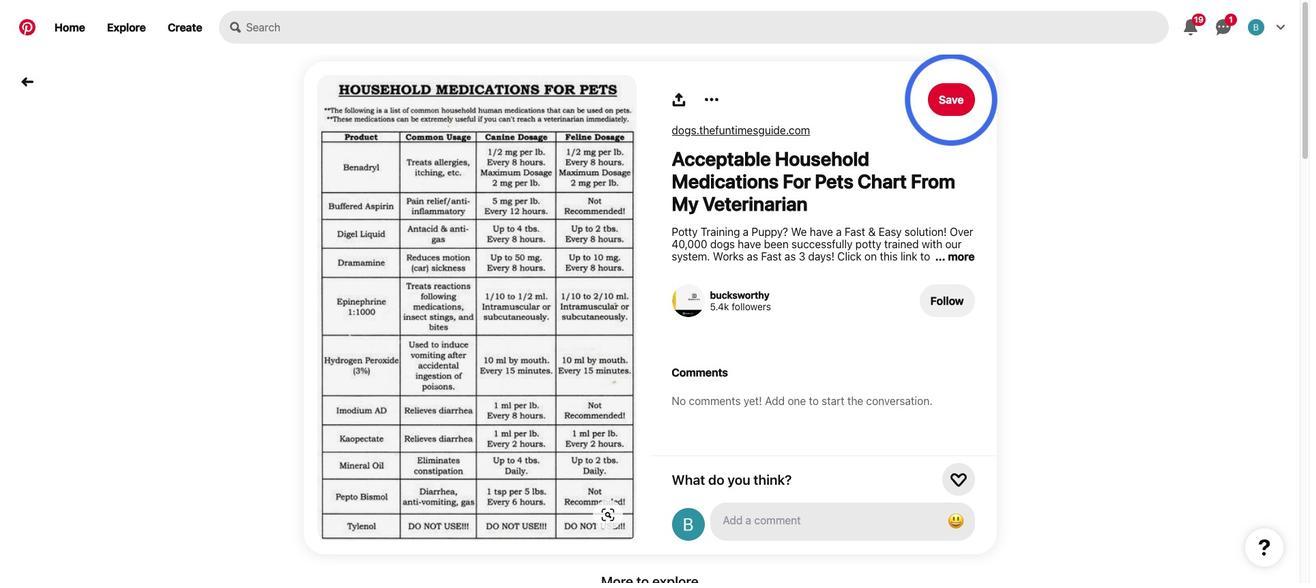 Task type: locate. For each thing, give the bounding box(es) containing it.
0 vertical spatial to
[[920, 250, 930, 263]]

0 horizontal spatial potty
[[791, 263, 817, 275]]

have right dogs
[[738, 238, 761, 250]]

...
[[935, 250, 945, 263]]

3 right 642
[[856, 275, 862, 287]]

1 dog from the left
[[736, 312, 757, 324]]

on
[[864, 250, 877, 263]]

more inside potty training a puppy? we have a fast & easy solution! over 40,000 dogs have been successfully potty trained with our system. works as fast as 3 days! click on this link to watch our free world-famous potty training video: http://modernpuppies.com 2173 642 3 more information promoted by modern puppies pin it send like learn more at http://buzzfeed.com http://buzzfeed.com from buzzfeed that's not a dog house — this is a dog house
[[931, 287, 956, 300]]

2 a from the left
[[836, 226, 842, 238]]

0 vertical spatial fast
[[845, 226, 865, 238]]

bucksworthy
[[710, 289, 769, 301]]

successfully
[[792, 238, 853, 250]]

dog down bucksworthy
[[736, 312, 757, 324]]

1 vertical spatial our
[[672, 263, 688, 275]]

training
[[819, 263, 857, 275]]

1 vertical spatial more
[[931, 287, 956, 300]]

a left puppy?
[[743, 226, 749, 238]]

send
[[849, 287, 874, 300]]

you
[[727, 472, 750, 488]]

http://buzzfeed.com
[[672, 300, 771, 312], [774, 300, 874, 312]]

1 vertical spatial potty
[[791, 263, 817, 275]]

—
[[794, 312, 804, 324]]

0 horizontal spatial to
[[809, 395, 819, 407]]

😃 button
[[711, 504, 973, 540], [942, 508, 969, 536]]

dog
[[736, 312, 757, 324], [851, 312, 872, 324]]

a right not
[[726, 312, 734, 324]]

acceptable
[[672, 147, 771, 170]]

1 horizontal spatial dog
[[851, 312, 872, 324]]

household
[[775, 147, 869, 170]]

system.
[[672, 250, 710, 263]]

have right we
[[810, 226, 833, 238]]

0 vertical spatial potty
[[855, 238, 881, 250]]

1 horizontal spatial a
[[836, 226, 842, 238]]

this
[[806, 312, 827, 324]]

house
[[760, 312, 791, 324], [875, 312, 906, 324]]

as right works
[[747, 250, 758, 263]]

2 a from the left
[[841, 312, 848, 324]]

to right one
[[809, 395, 819, 407]]

2 house from the left
[[875, 312, 906, 324]]

our
[[945, 238, 962, 250], [672, 263, 688, 275]]

0 horizontal spatial as
[[747, 250, 758, 263]]

0 vertical spatial more
[[948, 250, 975, 263]]

my
[[672, 192, 699, 215]]

to
[[920, 250, 930, 263], [809, 395, 819, 407]]

no comments yet! add one to start the conversation.
[[672, 395, 933, 407]]

link
[[901, 250, 917, 263]]

more left at
[[931, 287, 956, 300]]

to left the ...
[[920, 250, 930, 263]]

1 horizontal spatial http://buzzfeed.com
[[774, 300, 874, 312]]

1 horizontal spatial house
[[875, 312, 906, 324]]

at
[[959, 287, 968, 300]]

a up click
[[836, 226, 842, 238]]

3
[[799, 250, 805, 263], [856, 275, 862, 287]]

conversation.
[[866, 395, 933, 407]]

a
[[743, 226, 749, 238], [836, 226, 842, 238]]

as
[[747, 250, 758, 263], [785, 250, 796, 263]]

as down we
[[785, 250, 796, 263]]

it
[[840, 287, 846, 300]]

0 vertical spatial our
[[945, 238, 962, 250]]

0 horizontal spatial a
[[726, 312, 734, 324]]

0 horizontal spatial have
[[738, 238, 761, 250]]

create link
[[157, 11, 213, 44]]

comments
[[672, 366, 728, 379]]

0 horizontal spatial http://buzzfeed.com
[[672, 300, 771, 312]]

pin
[[822, 287, 837, 300]]

19
[[1194, 14, 1204, 25]]

followers
[[732, 301, 771, 313]]

fast left & on the top right
[[845, 226, 865, 238]]

1
[[1229, 14, 1233, 25]]

search icon image
[[230, 22, 241, 33]]

1 horizontal spatial 3
[[856, 275, 862, 287]]

medications
[[672, 170, 779, 192]]

potty
[[855, 238, 881, 250], [791, 263, 817, 275]]

like
[[877, 287, 897, 300]]

puppy?
[[752, 226, 788, 238]]

1 vertical spatial 3
[[856, 275, 862, 287]]

the
[[847, 395, 863, 407]]

home
[[55, 21, 85, 33]]

house left —
[[760, 312, 791, 324]]

0 horizontal spatial dog
[[736, 312, 757, 324]]

solution!
[[905, 226, 947, 238]]

0 horizontal spatial 3
[[799, 250, 805, 263]]

to inside potty training a puppy? we have a fast & easy solution! over 40,000 dogs have been successfully potty trained with our system. works as fast as 3 days! click on this link to watch our free world-famous potty training video: http://modernpuppies.com 2173 642 3 more information promoted by modern puppies pin it send like learn more at http://buzzfeed.com http://buzzfeed.com from buzzfeed that's not a dog house — this is a dog house
[[920, 250, 930, 263]]

1 horizontal spatial a
[[841, 312, 848, 324]]

more right the ...
[[948, 250, 975, 263]]

fast down puppy?
[[761, 250, 782, 263]]

1 button
[[1207, 11, 1240, 44]]

video:
[[860, 263, 890, 275]]

1 vertical spatial to
[[809, 395, 819, 407]]

explore
[[107, 21, 146, 33]]

famous
[[751, 263, 788, 275]]

our right with
[[945, 238, 962, 250]]

1 http://buzzfeed.com from the left
[[672, 300, 771, 312]]

0 horizontal spatial house
[[760, 312, 791, 324]]

0 horizontal spatial fast
[[761, 250, 782, 263]]

with
[[922, 238, 942, 250]]

free
[[691, 263, 716, 275]]

reaction image
[[950, 471, 967, 488]]

2173
[[806, 275, 830, 287]]

by
[[723, 287, 735, 300]]

works
[[713, 250, 744, 263]]

1 horizontal spatial to
[[920, 250, 930, 263]]

dog down 'send'
[[851, 312, 872, 324]]

1 vertical spatial fast
[[761, 250, 782, 263]]

1 horizontal spatial potty
[[855, 238, 881, 250]]

2 dog from the left
[[851, 312, 872, 324]]

2 http://buzzfeed.com from the left
[[774, 300, 874, 312]]

1 a from the left
[[743, 226, 749, 238]]

what do you think?
[[672, 472, 792, 488]]

1 horizontal spatial as
[[785, 250, 796, 263]]

bucksworthy avatar link image
[[672, 285, 705, 317]]

acceptable household medications for pets chart from my veterinarian
[[672, 147, 955, 215]]

house down like
[[875, 312, 906, 324]]

a
[[726, 312, 734, 324], [841, 312, 848, 324]]

our left the free
[[672, 263, 688, 275]]

1 horizontal spatial fast
[[845, 226, 865, 238]]

click
[[837, 250, 862, 263]]

0 horizontal spatial a
[[743, 226, 749, 238]]

easy
[[879, 226, 902, 238]]

3 left days!
[[799, 250, 805, 263]]

a right is
[[841, 312, 848, 324]]



Task type: describe. For each thing, give the bounding box(es) containing it.
1 as from the left
[[747, 250, 758, 263]]

watch
[[933, 250, 963, 263]]

world-
[[719, 263, 751, 275]]

days!
[[808, 250, 835, 263]]

that's
[[672, 312, 703, 324]]

Add a comment field
[[724, 514, 931, 527]]

one
[[788, 395, 806, 407]]

0 vertical spatial 3
[[799, 250, 805, 263]]

pets
[[815, 170, 853, 192]]

1 horizontal spatial our
[[945, 238, 962, 250]]

follow
[[930, 295, 964, 307]]

... more
[[933, 250, 975, 263]]

1 a from the left
[[726, 312, 734, 324]]

create
[[168, 21, 202, 33]]

brad klo image
[[1248, 19, 1264, 35]]

been
[[764, 238, 789, 250]]

&
[[868, 226, 876, 238]]

buzzfeed
[[903, 300, 952, 312]]

modern
[[738, 287, 776, 300]]

we
[[791, 226, 807, 238]]

do
[[708, 472, 724, 488]]

think?
[[753, 472, 792, 488]]

acceptable household medications for pets chart from my veterinarian link
[[672, 147, 975, 215]]

bucksworthy 5.4k followers
[[710, 289, 771, 313]]

😃
[[947, 512, 964, 531]]

click to shop image
[[601, 508, 614, 522]]

no
[[672, 395, 686, 407]]

information
[[893, 275, 950, 287]]

comments
[[689, 395, 741, 407]]

from
[[877, 300, 900, 312]]

start
[[822, 395, 844, 407]]

not
[[706, 312, 724, 324]]

save
[[939, 93, 964, 106]]

0 horizontal spatial our
[[672, 263, 688, 275]]

veterinarian
[[703, 192, 808, 215]]

home link
[[44, 11, 96, 44]]

dogs.thefuntimesguide.com link
[[672, 124, 810, 136]]

promoted
[[672, 287, 720, 300]]

2 as from the left
[[785, 250, 796, 263]]

5.4k
[[710, 301, 729, 313]]

trained
[[884, 238, 919, 250]]

dogs.thefuntimesguide.com
[[672, 124, 810, 136]]

for
[[783, 170, 811, 192]]

more
[[865, 275, 891, 287]]

this
[[880, 250, 898, 263]]

potty training a puppy? we have a fast & easy solution! over 40,000 dogs have been successfully potty trained with our system. works as fast as 3 days! click on this link to watch our free world-famous potty training video: http://modernpuppies.com 2173 642 3 more information promoted by modern puppies pin it send like learn more at http://buzzfeed.com http://buzzfeed.com from buzzfeed that's not a dog house — this is a dog house
[[672, 226, 973, 324]]

bucksworthy link
[[710, 289, 769, 301]]

puppies
[[779, 287, 819, 300]]

1 house from the left
[[760, 312, 791, 324]]

40,000
[[672, 238, 707, 250]]

follow button
[[920, 285, 975, 317]]

yet!
[[744, 395, 762, 407]]

1 horizontal spatial have
[[810, 226, 833, 238]]

add
[[765, 395, 785, 407]]

comments button
[[672, 366, 975, 379]]

is
[[830, 312, 838, 324]]

Search text field
[[246, 11, 1169, 44]]

http://modernpuppies.com
[[672, 275, 803, 287]]

klobrad84 image
[[672, 508, 705, 541]]

training
[[701, 226, 740, 238]]

19 button
[[1174, 11, 1207, 44]]

what
[[672, 472, 705, 488]]

learn
[[900, 287, 928, 300]]

642
[[833, 275, 853, 287]]

over
[[950, 226, 973, 238]]

from
[[911, 170, 955, 192]]

potty
[[672, 226, 698, 238]]

explore link
[[96, 11, 157, 44]]

dogs
[[710, 238, 735, 250]]

chart
[[858, 170, 907, 192]]



